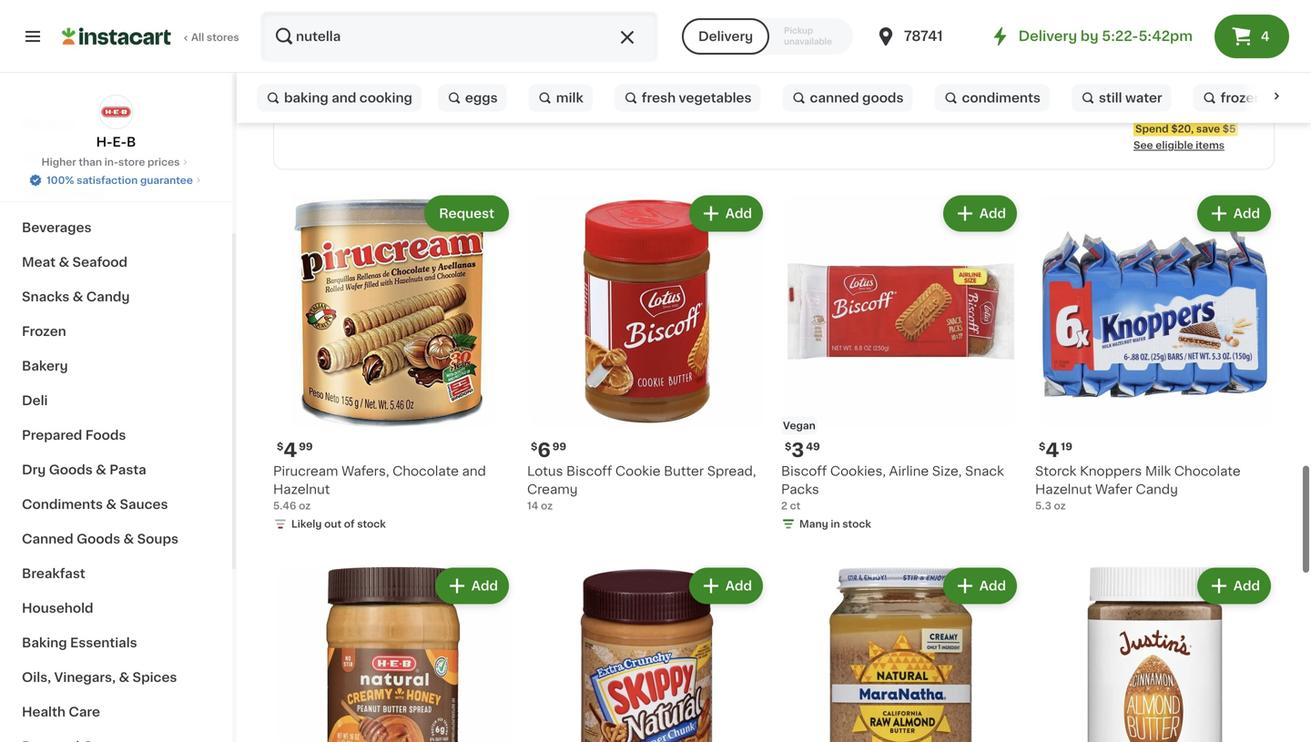 Task type: describe. For each thing, give the bounding box(es) containing it.
fresh vegetables link
[[615, 80, 761, 116]]

pasta
[[109, 464, 146, 476]]

4 inside button
[[1261, 30, 1270, 43]]

family
[[1134, 64, 1176, 77]]

snacks & candy link
[[11, 280, 221, 314]]

frozen entrees link
[[1194, 80, 1311, 116]]

chips for 13
[[947, 27, 984, 40]]

delivery by 5:22-5:42pm
[[1019, 30, 1193, 43]]

add inside product group
[[980, 207, 1006, 220]]

6 chips ahoy! original chocolate chip cookies 25.3 oz
[[760, 3, 916, 73]]

ct
[[790, 501, 801, 511]]

meat & seafood
[[22, 256, 128, 269]]

eligible for 6
[[783, 100, 820, 110]]

eggs
[[74, 187, 107, 199]]

frozen
[[22, 325, 66, 338]]

request button
[[426, 197, 507, 230]]

chips ahoy! chewy chocolate chip cookies, family size 19.5 oz
[[1134, 27, 1292, 92]]

ahoy! for family
[[1174, 27, 1212, 40]]

delivery by 5:22-5:42pm link
[[990, 26, 1193, 47]]

health care
[[22, 706, 100, 719]]

& left sauces
[[106, 498, 117, 511]]

prices
[[148, 157, 180, 167]]

$ for storck knoppers milk chocolate hazelnut wafer candy
[[1039, 442, 1046, 452]]

snack
[[965, 465, 1004, 478]]

dairy & eggs link
[[11, 176, 221, 210]]

& right meat
[[59, 256, 69, 269]]

oils, vinegars, & spices link
[[11, 660, 221, 695]]

service type group
[[682, 18, 853, 55]]

2 horizontal spatial see
[[1134, 140, 1154, 150]]

delivery for delivery by 5:22-5:42pm
[[1019, 30, 1078, 43]]

butter
[[664, 465, 704, 478]]

higher than in-store prices
[[41, 157, 180, 167]]

2 horizontal spatial spend $20, save $5 see eligible items
[[1134, 124, 1236, 150]]

pirucream wafers, chocolate and hazelnut 5.46 oz
[[273, 465, 486, 511]]

guarantee
[[140, 175, 193, 185]]

milk link
[[529, 80, 593, 116]]

dairy
[[22, 187, 57, 199]]

dry goods & pasta
[[22, 464, 146, 476]]

4 for storck knoppers milk chocolate hazelnut wafer candy
[[1046, 441, 1059, 460]]

spend for 6
[[762, 84, 796, 94]]

2 horizontal spatial $5
[[1223, 124, 1236, 134]]

biscoff inside biscoff cookies, airline size, snack packs 2 ct
[[781, 465, 827, 478]]

$ 6 99
[[531, 441, 567, 460]]

meat
[[22, 256, 56, 269]]

snacks & candy
[[22, 291, 130, 303]]

delivery for delivery
[[699, 30, 753, 43]]

beverages
[[22, 221, 92, 234]]

meat & seafood link
[[11, 245, 221, 280]]

2 horizontal spatial save
[[1197, 124, 1221, 134]]

still
[[1099, 92, 1123, 104]]

stores
[[207, 32, 239, 42]]

see for 6
[[760, 100, 780, 110]]

and inside pirucream wafers, chocolate and hazelnut 5.46 oz
[[462, 465, 486, 478]]

100% satisfaction guarantee button
[[28, 169, 204, 188]]

eligible for chips
[[969, 100, 1007, 110]]

& left "spices"
[[119, 671, 129, 684]]

wafer
[[1096, 483, 1133, 496]]

hazelnut for wafer
[[1036, 483, 1092, 496]]

h-e-b
[[96, 136, 136, 148]]

spend for chips
[[949, 84, 982, 94]]

canned
[[810, 92, 859, 104]]

item carousel region
[[745, 0, 1311, 154]]

$ 3 49
[[785, 441, 820, 460]]

many for size
[[1152, 100, 1181, 110]]

$5.39 element
[[1134, 1, 1311, 25]]

candy inside storck knoppers milk chocolate hazelnut wafer candy 5.3 oz
[[1136, 483, 1178, 496]]

eggs link
[[438, 80, 507, 116]]

canned goods & soups link
[[11, 522, 221, 556]]

breakfast
[[22, 567, 85, 580]]

snacks
[[22, 291, 69, 303]]

airline
[[889, 465, 929, 478]]

canned goods & soups
[[22, 533, 179, 546]]

original inside 6 chips ahoy! original chocolate chip cookies 25.3 oz
[[842, 27, 892, 40]]

chewy
[[1215, 27, 1260, 40]]

size
[[1179, 64, 1206, 77]]

baking and cooking
[[284, 92, 413, 104]]

vegan
[[783, 421, 816, 431]]

in-
[[104, 157, 118, 167]]

99 for 4
[[299, 442, 313, 452]]

deli link
[[11, 383, 221, 418]]

original inside "chips ahoy! original chocolate chip cookies 13 oz"
[[1029, 27, 1078, 40]]

chocolate for family
[[1134, 46, 1200, 58]]

dry goods & pasta link
[[11, 453, 221, 487]]

condiments
[[962, 92, 1041, 104]]

$20, for 6
[[798, 84, 821, 94]]

recipes link
[[11, 107, 221, 141]]

cookie
[[616, 465, 661, 478]]

5.3
[[1036, 501, 1052, 511]]

baking
[[22, 637, 67, 649]]

oz inside storck knoppers milk chocolate hazelnut wafer candy 5.3 oz
[[1054, 501, 1066, 511]]

$ for lotus biscoff cookie butter spread, creamy
[[531, 442, 538, 452]]

13
[[947, 63, 958, 73]]

chips inside 6 chips ahoy! original chocolate chip cookies 25.3 oz
[[760, 27, 798, 40]]

100%
[[47, 175, 74, 185]]

condiments
[[22, 498, 103, 511]]

biscoff cookies, airline size, snack packs 2 ct
[[781, 465, 1004, 511]]

in for size
[[1183, 100, 1193, 110]]

produce
[[22, 152, 77, 165]]

dry
[[22, 464, 46, 476]]

out
[[324, 519, 342, 529]]

spread,
[[707, 465, 756, 478]]

cooking
[[360, 92, 413, 104]]

stock for family
[[1195, 100, 1224, 110]]

all
[[191, 32, 204, 42]]

save for 6
[[823, 84, 847, 94]]

$ for biscoff cookies, airline size, snack packs
[[785, 442, 792, 452]]

product group containing chips ahoy! chewy chocolate chip cookies, family size
[[1134, 0, 1311, 153]]

oz inside "chips ahoy! original chocolate chip cookies 13 oz"
[[961, 63, 973, 73]]

delivery button
[[682, 18, 770, 55]]

oz inside pirucream wafers, chocolate and hazelnut 5.46 oz
[[299, 501, 311, 511]]

fresh
[[642, 92, 676, 104]]

chip for family
[[1203, 46, 1234, 58]]

instacart logo image
[[62, 26, 171, 47]]

biscoff inside lotus biscoff cookie butter spread, creamy 14 oz
[[567, 465, 612, 478]]

lotus biscoff cookie butter spread, creamy 14 oz
[[527, 465, 756, 511]]

$20, for chips
[[985, 84, 1008, 94]]

items for chips
[[1009, 100, 1038, 110]]

& inside "link"
[[96, 464, 106, 476]]

ahoy! inside 6 chips ahoy! original chocolate chip cookies 25.3 oz
[[801, 27, 839, 40]]

care
[[69, 706, 100, 719]]

beverages link
[[11, 210, 221, 245]]

dairy & eggs
[[22, 187, 107, 199]]

$5 for chips
[[1036, 84, 1050, 94]]

lotus
[[527, 465, 563, 478]]

2 horizontal spatial items
[[1196, 140, 1225, 150]]

water
[[1126, 92, 1163, 104]]

b
[[127, 136, 136, 148]]



Task type: locate. For each thing, give the bounding box(es) containing it.
1 horizontal spatial eligible
[[969, 100, 1007, 110]]

1 cookies from the left
[[863, 46, 916, 58]]

ahoy! up canned
[[801, 27, 839, 40]]

1 horizontal spatial see
[[947, 100, 967, 110]]

0 horizontal spatial chips
[[760, 27, 798, 40]]

1 chip from the left
[[830, 46, 860, 58]]

1 horizontal spatial cookies
[[1050, 46, 1102, 58]]

4 up pirucream
[[284, 441, 297, 460]]

oils,
[[22, 671, 51, 684]]

eggs
[[465, 92, 498, 104]]

biscoff up packs
[[781, 465, 827, 478]]

oz inside lotus biscoff cookie butter spread, creamy 14 oz
[[541, 501, 553, 511]]

prepared
[[22, 429, 82, 442]]

entrees
[[1266, 92, 1311, 104]]

cookies inside 6 chips ahoy! original chocolate chip cookies 25.3 oz
[[863, 46, 916, 58]]

stock down biscoff cookies, airline size, snack packs 2 ct
[[843, 519, 871, 529]]

3 chips from the left
[[1134, 27, 1171, 40]]

chocolate inside pirucream wafers, chocolate and hazelnut 5.46 oz
[[393, 465, 459, 478]]

2 chips from the left
[[947, 27, 984, 40]]

0 horizontal spatial save
[[823, 84, 847, 94]]

request
[[439, 207, 495, 220]]

chips up family
[[1134, 27, 1171, 40]]

stock inside item carousel region
[[1195, 100, 1224, 110]]

cookies down by
[[1050, 46, 1102, 58]]

ahoy! inside "chips ahoy! original chocolate chip cookies 13 oz"
[[988, 27, 1025, 40]]

and right baking on the top of page
[[332, 92, 356, 104]]

2 cookies from the left
[[1050, 46, 1102, 58]]

and inside recommended searches "element"
[[332, 92, 356, 104]]

$ inside $ 4 19
[[1039, 442, 1046, 452]]

h-
[[96, 136, 113, 148]]

0 horizontal spatial delivery
[[699, 30, 753, 43]]

1 horizontal spatial in
[[1183, 100, 1193, 110]]

0 vertical spatial in
[[1183, 100, 1193, 110]]

in for ct
[[831, 519, 840, 529]]

recommended searches element
[[251, 73, 1311, 123]]

stock
[[1195, 100, 1224, 110], [357, 519, 386, 529], [843, 519, 871, 529]]

& down 100%
[[60, 187, 71, 199]]

1 vertical spatial in
[[831, 519, 840, 529]]

stock for 2
[[843, 519, 871, 529]]

many in stock down ct
[[800, 519, 871, 529]]

see down water
[[1134, 140, 1154, 150]]

2 horizontal spatial chips
[[1134, 27, 1171, 40]]

4 left the 19
[[1046, 441, 1059, 460]]

oz right 5.3
[[1054, 501, 1066, 511]]

candy
[[86, 291, 130, 303], [1136, 483, 1178, 496]]

oz up the likely
[[299, 501, 311, 511]]

4 $ from the left
[[1039, 442, 1046, 452]]

eligible down "chips ahoy! original chocolate chip cookies 13 oz"
[[969, 100, 1007, 110]]

original
[[842, 27, 892, 40], [1029, 27, 1078, 40]]

1 hazelnut from the left
[[273, 483, 330, 496]]

None search field
[[260, 11, 658, 62]]

produce link
[[11, 141, 221, 176]]

0 horizontal spatial hazelnut
[[273, 483, 330, 496]]

all stores
[[191, 32, 239, 42]]

0 horizontal spatial and
[[332, 92, 356, 104]]

hazelnut inside storck knoppers milk chocolate hazelnut wafer candy 5.3 oz
[[1036, 483, 1092, 496]]

still water link
[[1072, 80, 1172, 116]]

chocolate inside "chips ahoy! original chocolate chip cookies 13 oz"
[[947, 46, 1014, 58]]

storck knoppers milk chocolate hazelnut wafer candy 5.3 oz
[[1036, 465, 1241, 511]]

4 for pirucream wafers, chocolate and hazelnut
[[284, 441, 297, 460]]

chips up 13
[[947, 27, 984, 40]]

1 horizontal spatial 4
[[1046, 441, 1059, 460]]

delivery inside delivery button
[[699, 30, 753, 43]]

3 ahoy! from the left
[[1174, 27, 1212, 40]]

chips up 25.3
[[760, 27, 798, 40]]

spend $20, save $5 see eligible items down "chips ahoy! original chocolate chip cookies 13 oz"
[[947, 84, 1050, 110]]

$ left the 19
[[1039, 442, 1046, 452]]

$ inside $ 4 99
[[277, 442, 284, 452]]

cookies,
[[1237, 46, 1292, 58], [830, 465, 886, 478]]

99 up lotus at the bottom left of page
[[553, 442, 567, 452]]

chip inside chips ahoy! chewy chocolate chip cookies, family size 19.5 oz
[[1203, 46, 1234, 58]]

see
[[760, 100, 780, 110], [947, 100, 967, 110], [1134, 140, 1154, 150]]

biscoff up creamy at bottom left
[[567, 465, 612, 478]]

foods
[[85, 429, 126, 442]]

items down "chips ahoy! original chocolate chip cookies 13 oz"
[[1009, 100, 1038, 110]]

hazelnut for 5.46
[[273, 483, 330, 496]]

spend down 25.3
[[762, 84, 796, 94]]

0 horizontal spatial in
[[831, 519, 840, 529]]

in down biscoff cookies, airline size, snack packs 2 ct
[[831, 519, 840, 529]]

bakery
[[22, 360, 68, 372]]

0 horizontal spatial biscoff
[[567, 465, 612, 478]]

many in stock
[[1152, 100, 1224, 110], [800, 519, 871, 529]]

1 vertical spatial candy
[[1136, 483, 1178, 496]]

chip down chewy
[[1203, 46, 1234, 58]]

0 horizontal spatial 4
[[284, 441, 297, 460]]

1 chips from the left
[[760, 27, 798, 40]]

99 for 6
[[553, 442, 567, 452]]

6 up 25.3
[[771, 3, 784, 22]]

e-
[[112, 136, 127, 148]]

household link
[[11, 591, 221, 626]]

spend down water
[[1136, 124, 1169, 134]]

oz right 14
[[541, 501, 553, 511]]

size,
[[932, 465, 962, 478]]

frozen
[[1221, 92, 1263, 104]]

household
[[22, 602, 93, 615]]

6 up lotus at the bottom left of page
[[538, 441, 551, 460]]

canned
[[22, 533, 74, 546]]

0 horizontal spatial 6
[[538, 441, 551, 460]]

milk
[[556, 92, 584, 104]]

99 inside $ 4 99
[[299, 442, 313, 452]]

many in stock for size
[[1152, 100, 1224, 110]]

items down frozen
[[1196, 140, 1225, 150]]

2 ahoy! from the left
[[988, 27, 1025, 40]]

likely out of stock
[[291, 519, 386, 529]]

3 chip from the left
[[1203, 46, 1234, 58]]

0 horizontal spatial many in stock
[[800, 519, 871, 529]]

1 vertical spatial goods
[[77, 533, 120, 546]]

recipes
[[22, 117, 75, 130]]

many in stock down size
[[1152, 100, 1224, 110]]

0 vertical spatial many in stock
[[1152, 100, 1224, 110]]

0 vertical spatial many
[[1152, 100, 1181, 110]]

chip up canned goods link
[[830, 46, 860, 58]]

stock down size
[[1195, 100, 1224, 110]]

$20,
[[798, 84, 821, 94], [985, 84, 1008, 94], [1172, 124, 1194, 134]]

oz right 25.3
[[785, 63, 797, 73]]

chocolate for 13
[[947, 46, 1014, 58]]

candy down seafood
[[86, 291, 130, 303]]

0 horizontal spatial chip
[[830, 46, 860, 58]]

19.5
[[1134, 82, 1155, 92]]

$4.49 element
[[947, 1, 1127, 25]]

pirucream
[[273, 465, 338, 478]]

spend $20, save $5 see eligible items
[[760, 84, 863, 110], [947, 84, 1050, 110], [1134, 124, 1236, 150]]

ahoy! inside chips ahoy! chewy chocolate chip cookies, family size 19.5 oz
[[1174, 27, 1212, 40]]

baking essentials
[[22, 637, 137, 649]]

milk
[[1146, 465, 1171, 478]]

save left goods
[[823, 84, 847, 94]]

0 vertical spatial and
[[332, 92, 356, 104]]

2 horizontal spatial chip
[[1203, 46, 1234, 58]]

25.3
[[760, 63, 783, 73]]

ahoy! for 13
[[988, 27, 1025, 40]]

chocolate inside chips ahoy! chewy chocolate chip cookies, family size 19.5 oz
[[1134, 46, 1200, 58]]

oz down family
[[1157, 82, 1169, 92]]

chips ahoy! original chocolate chip cookies 13 oz
[[947, 27, 1102, 73]]

oz inside chips ahoy! chewy chocolate chip cookies, family size 19.5 oz
[[1157, 82, 1169, 92]]

product group containing 3
[[781, 192, 1021, 535]]

many down ct
[[800, 519, 828, 529]]

chocolate for candy
[[1175, 465, 1241, 478]]

delivery inside delivery by 5:22-5:42pm link
[[1019, 30, 1078, 43]]

$5 for 6
[[850, 84, 863, 94]]

& right the snacks
[[73, 291, 83, 303]]

of
[[344, 519, 355, 529]]

$ 4 99
[[277, 441, 313, 460]]

chip for 13
[[1017, 46, 1047, 58]]

0 vertical spatial goods
[[49, 464, 93, 476]]

product group
[[760, 0, 940, 112], [947, 0, 1127, 112], [1134, 0, 1311, 153], [273, 192, 513, 535], [527, 192, 767, 513], [781, 192, 1021, 535], [1036, 192, 1275, 513], [273, 564, 513, 742], [527, 564, 767, 742], [781, 564, 1021, 742], [1036, 564, 1275, 742]]

sauces
[[120, 498, 168, 511]]

1 horizontal spatial cookies,
[[1237, 46, 1292, 58]]

$ for pirucream wafers, chocolate and hazelnut
[[277, 442, 284, 452]]

1 horizontal spatial hazelnut
[[1036, 483, 1092, 496]]

goods down condiments & sauces
[[77, 533, 120, 546]]

1 horizontal spatial spend
[[949, 84, 982, 94]]

spices
[[133, 671, 177, 684]]

0 horizontal spatial eligible
[[783, 100, 820, 110]]

delivery
[[1019, 30, 1078, 43], [699, 30, 753, 43]]

cookies inside "chips ahoy! original chocolate chip cookies 13 oz"
[[1050, 46, 1102, 58]]

hazelnut inside pirucream wafers, chocolate and hazelnut 5.46 oz
[[273, 483, 330, 496]]

1 horizontal spatial delivery
[[1019, 30, 1078, 43]]

1 horizontal spatial save
[[1010, 84, 1034, 94]]

0 horizontal spatial cookies
[[863, 46, 916, 58]]

0 horizontal spatial spend $20, save $5 see eligible items
[[760, 84, 863, 110]]

spend $20, save $5 see eligible items for 6
[[760, 84, 863, 110]]

spend $20, save $5 see eligible items for chips
[[947, 84, 1050, 110]]

oz right 13
[[961, 63, 973, 73]]

eligible
[[783, 100, 820, 110], [969, 100, 1007, 110], [1156, 140, 1194, 150]]

1 horizontal spatial ahoy!
[[988, 27, 1025, 40]]

99 inside $ 6 99
[[553, 442, 567, 452]]

6 inside 6 chips ahoy! original chocolate chip cookies 25.3 oz
[[771, 3, 784, 22]]

items for 6
[[823, 100, 852, 110]]

0 horizontal spatial original
[[842, 27, 892, 40]]

& left pasta
[[96, 464, 106, 476]]

in inside item carousel region
[[1183, 100, 1193, 110]]

see down 13
[[947, 100, 967, 110]]

1 horizontal spatial and
[[462, 465, 486, 478]]

ahoy! down the $5.39 element
[[1174, 27, 1212, 40]]

chocolate up 13
[[947, 46, 1014, 58]]

0 horizontal spatial spend
[[762, 84, 796, 94]]

many inside item carousel region
[[1152, 100, 1181, 110]]

0 horizontal spatial cookies,
[[830, 465, 886, 478]]

3 $ from the left
[[785, 442, 792, 452]]

2 horizontal spatial ahoy!
[[1174, 27, 1212, 40]]

100% satisfaction guarantee
[[47, 175, 193, 185]]

1 original from the left
[[842, 27, 892, 40]]

original left "78741"
[[842, 27, 892, 40]]

0 vertical spatial candy
[[86, 291, 130, 303]]

78741
[[904, 30, 943, 43]]

2
[[781, 501, 788, 511]]

chocolate right milk
[[1175, 465, 1241, 478]]

0 horizontal spatial items
[[823, 100, 852, 110]]

many for ct
[[800, 519, 828, 529]]

chips inside "chips ahoy! original chocolate chip cookies 13 oz"
[[947, 27, 984, 40]]

h-e-b logo image
[[99, 95, 133, 129]]

1 99 from the left
[[299, 442, 313, 452]]

1 horizontal spatial candy
[[1136, 483, 1178, 496]]

chocolate up 25.3
[[760, 46, 827, 58]]

1 horizontal spatial many in stock
[[1152, 100, 1224, 110]]

0 horizontal spatial ahoy!
[[801, 27, 839, 40]]

4
[[1261, 30, 1270, 43], [284, 441, 297, 460], [1046, 441, 1059, 460]]

and left lotus at the bottom left of page
[[462, 465, 486, 478]]

product group containing chips ahoy! original chocolate chip cookies
[[947, 0, 1127, 112]]

chocolate right the wafers,
[[393, 465, 459, 478]]

1 $ from the left
[[277, 442, 284, 452]]

$ up pirucream
[[277, 442, 284, 452]]

eligible down water
[[1156, 140, 1194, 150]]

save for chips
[[1010, 84, 1034, 94]]

likely
[[291, 519, 322, 529]]

2 horizontal spatial spend
[[1136, 124, 1169, 134]]

$ down vegan
[[785, 442, 792, 452]]

eligible down 25.3
[[783, 100, 820, 110]]

frozen link
[[11, 314, 221, 349]]

99 up pirucream
[[299, 442, 313, 452]]

0 horizontal spatial see
[[760, 100, 780, 110]]

prepared foods link
[[11, 418, 221, 453]]

cookies, left airline
[[830, 465, 886, 478]]

storck
[[1036, 465, 1077, 478]]

2 99 from the left
[[553, 442, 567, 452]]

frozen entrees
[[1221, 92, 1311, 104]]

spend down 13
[[949, 84, 982, 94]]

delivery up vegetables
[[699, 30, 753, 43]]

oils, vinegars, & spices
[[22, 671, 177, 684]]

chips for family
[[1134, 27, 1171, 40]]

add button
[[691, 197, 761, 230], [945, 197, 1015, 230], [1199, 197, 1270, 230], [437, 570, 507, 602], [691, 570, 761, 602], [945, 570, 1015, 602], [1199, 570, 1270, 602]]

0 horizontal spatial $20,
[[798, 84, 821, 94]]

hazelnut down pirucream
[[273, 483, 330, 496]]

$5 down "chips ahoy! original chocolate chip cookies 13 oz"
[[1036, 84, 1050, 94]]

Search field
[[262, 13, 657, 60]]

1 ahoy! from the left
[[801, 27, 839, 40]]

goods inside dry goods & pasta "link"
[[49, 464, 93, 476]]

1 horizontal spatial many
[[1152, 100, 1181, 110]]

still water
[[1099, 92, 1163, 104]]

knoppers
[[1080, 465, 1142, 478]]

many in stock for ct
[[800, 519, 871, 529]]

goods inside canned goods & soups link
[[77, 533, 120, 546]]

1 biscoff from the left
[[567, 465, 612, 478]]

2 original from the left
[[1029, 27, 1078, 40]]

soups
[[137, 533, 179, 546]]

chips inside chips ahoy! chewy chocolate chip cookies, family size 19.5 oz
[[1134, 27, 1171, 40]]

oz inside 6 chips ahoy! original chocolate chip cookies 25.3 oz
[[785, 63, 797, 73]]

goods for canned
[[77, 533, 120, 546]]

spend $20, save $5 see eligible items down 25.3
[[760, 84, 863, 110]]

1 vertical spatial 6
[[538, 441, 551, 460]]

bakery link
[[11, 349, 221, 383]]

chip down $4.49 element
[[1017, 46, 1047, 58]]

chocolate inside storck knoppers milk chocolate hazelnut wafer candy 5.3 oz
[[1175, 465, 1241, 478]]

0 vertical spatial 6
[[771, 3, 784, 22]]

1 horizontal spatial 6
[[771, 3, 784, 22]]

0 vertical spatial cookies,
[[1237, 46, 1292, 58]]

spend $20, save $5 see eligible items down water
[[1134, 124, 1236, 150]]

0 horizontal spatial stock
[[357, 519, 386, 529]]

$5 down frozen
[[1223, 124, 1236, 134]]

many down 19.5
[[1152, 100, 1181, 110]]

0 horizontal spatial candy
[[86, 291, 130, 303]]

1 horizontal spatial $5
[[1036, 84, 1050, 94]]

$ inside $ 3 49
[[785, 442, 792, 452]]

1 vertical spatial and
[[462, 465, 486, 478]]

cookies, inside biscoff cookies, airline size, snack packs 2 ct
[[830, 465, 886, 478]]

1 horizontal spatial original
[[1029, 27, 1078, 40]]

$ up lotus at the bottom left of page
[[531, 442, 538, 452]]

breakfast link
[[11, 556, 221, 591]]

condiments link
[[935, 80, 1050, 116]]

chip
[[830, 46, 860, 58], [1017, 46, 1047, 58], [1203, 46, 1234, 58]]

49
[[806, 442, 820, 452]]

goods for dry
[[49, 464, 93, 476]]

$5 down 6 chips ahoy! original chocolate chip cookies 25.3 oz
[[850, 84, 863, 94]]

2 biscoff from the left
[[781, 465, 827, 478]]

wafers,
[[342, 465, 389, 478]]

chocolate inside 6 chips ahoy! original chocolate chip cookies 25.3 oz
[[760, 46, 827, 58]]

chip inside "chips ahoy! original chocolate chip cookies 13 oz"
[[1017, 46, 1047, 58]]

2 $ from the left
[[531, 442, 538, 452]]

2 hazelnut from the left
[[1036, 483, 1092, 496]]

candy down milk
[[1136, 483, 1178, 496]]

items left goods
[[823, 100, 852, 110]]

fresh vegetables
[[642, 92, 752, 104]]

by
[[1081, 30, 1099, 43]]

health
[[22, 706, 66, 719]]

condiments & sauces
[[22, 498, 168, 511]]

vegetables
[[679, 92, 752, 104]]

seafood
[[72, 256, 128, 269]]

cookies, down chewy
[[1237, 46, 1292, 58]]

2 horizontal spatial stock
[[1195, 100, 1224, 110]]

0 horizontal spatial 99
[[299, 442, 313, 452]]

items
[[823, 100, 852, 110], [1009, 100, 1038, 110], [1196, 140, 1225, 150]]

in
[[1183, 100, 1193, 110], [831, 519, 840, 529]]

1 horizontal spatial spend $20, save $5 see eligible items
[[947, 84, 1050, 110]]

cookies down "78741"
[[863, 46, 916, 58]]

stock right of
[[357, 519, 386, 529]]

5.46
[[273, 501, 296, 511]]

1 vertical spatial many in stock
[[800, 519, 871, 529]]

cookies
[[863, 46, 916, 58], [1050, 46, 1102, 58]]

see for chips
[[947, 100, 967, 110]]

goods down prepared foods
[[49, 464, 93, 476]]

hazelnut
[[273, 483, 330, 496], [1036, 483, 1092, 496]]

in down size
[[1183, 100, 1193, 110]]

2 horizontal spatial eligible
[[1156, 140, 1194, 150]]

original down $4.49 element
[[1029, 27, 1078, 40]]

chip inside 6 chips ahoy! original chocolate chip cookies 25.3 oz
[[830, 46, 860, 58]]

goods
[[863, 92, 904, 104]]

0 horizontal spatial many
[[800, 519, 828, 529]]

save down frozen entrees link
[[1197, 124, 1221, 134]]

see down 25.3
[[760, 100, 780, 110]]

1 horizontal spatial items
[[1009, 100, 1038, 110]]

1 horizontal spatial chips
[[947, 27, 984, 40]]

save down "chips ahoy! original chocolate chip cookies 13 oz"
[[1010, 84, 1034, 94]]

1 vertical spatial many
[[800, 519, 828, 529]]

1 horizontal spatial biscoff
[[781, 465, 827, 478]]

1 horizontal spatial stock
[[843, 519, 871, 529]]

4 right chewy
[[1261, 30, 1270, 43]]

1 horizontal spatial chip
[[1017, 46, 1047, 58]]

2 chip from the left
[[1017, 46, 1047, 58]]

1 vertical spatial cookies,
[[830, 465, 886, 478]]

baking and cooking link
[[257, 80, 422, 116]]

than
[[79, 157, 102, 167]]

cookies, inside chips ahoy! chewy chocolate chip cookies, family size 19.5 oz
[[1237, 46, 1292, 58]]

ahoy! down $4.49 element
[[988, 27, 1025, 40]]

2 horizontal spatial $20,
[[1172, 124, 1194, 134]]

1 horizontal spatial 99
[[553, 442, 567, 452]]

0 horizontal spatial $5
[[850, 84, 863, 94]]

delivery down $4.49 element
[[1019, 30, 1078, 43]]

& left soups
[[123, 533, 134, 546]]

chocolate down 5:42pm
[[1134, 46, 1200, 58]]

many in stock inside item carousel region
[[1152, 100, 1224, 110]]

2 horizontal spatial 4
[[1261, 30, 1270, 43]]

chips
[[760, 27, 798, 40], [947, 27, 984, 40], [1134, 27, 1171, 40]]

1 horizontal spatial $20,
[[985, 84, 1008, 94]]

satisfaction
[[77, 175, 138, 185]]

hazelnut down storck
[[1036, 483, 1092, 496]]

$ inside $ 6 99
[[531, 442, 538, 452]]



Task type: vqa. For each thing, say whether or not it's contained in the screenshot.
bevmo!
no



